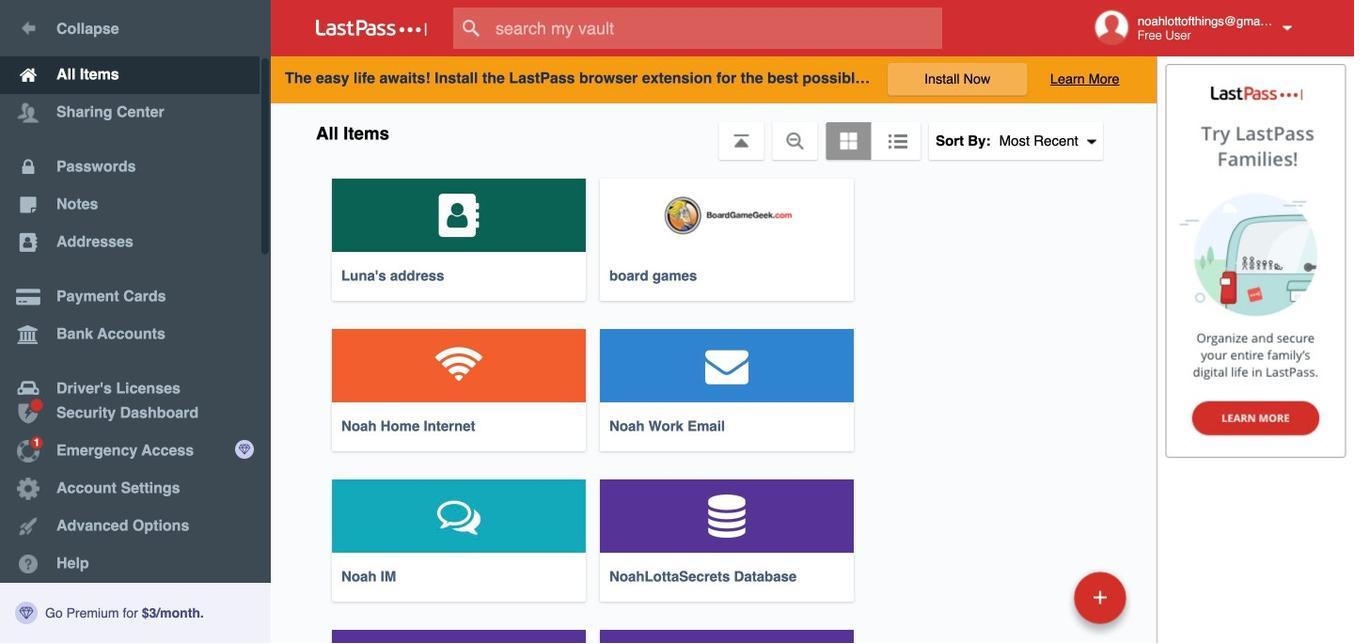 Task type: vqa. For each thing, say whether or not it's contained in the screenshot.
dialog
no



Task type: describe. For each thing, give the bounding box(es) containing it.
lastpass image
[[316, 20, 427, 37]]

main navigation navigation
[[0, 0, 271, 643]]

Search search field
[[453, 8, 979, 49]]



Task type: locate. For each thing, give the bounding box(es) containing it.
new item image
[[1094, 591, 1107, 604]]

vault options navigation
[[271, 103, 1157, 160]]

new item navigation
[[1068, 566, 1138, 643]]

search my vault text field
[[453, 8, 979, 49]]



